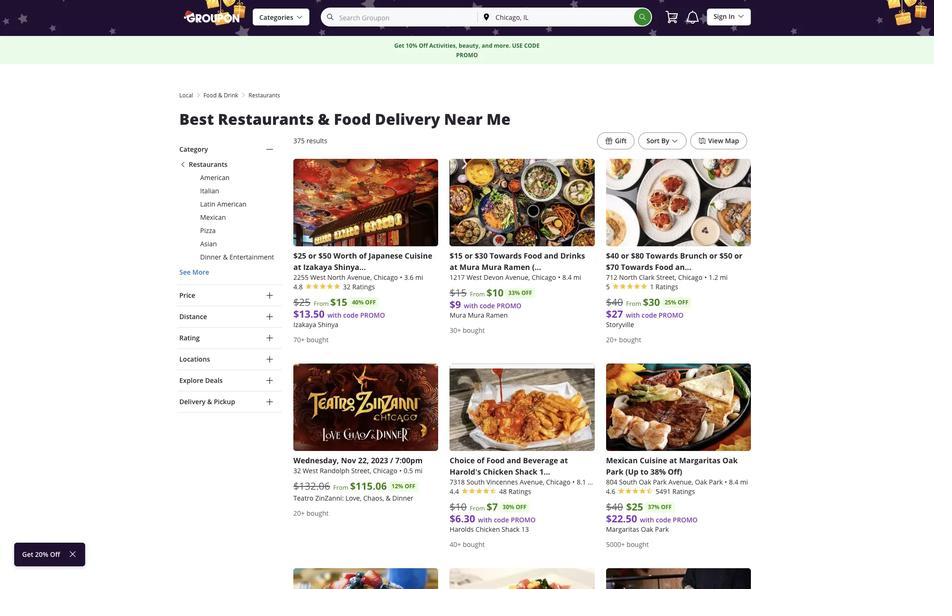 Task type: locate. For each thing, give the bounding box(es) containing it.
dinner down the 12% off
[[392, 494, 413, 503]]

1 north from the left
[[327, 273, 345, 282]]

1 horizontal spatial mexican
[[606, 456, 638, 466]]

promo inside get 10% off activities, beauty, and more. use code promo
[[456, 51, 478, 59]]

west
[[310, 273, 326, 282], [467, 273, 482, 282], [303, 467, 318, 476]]

north down shinya...
[[327, 273, 345, 282]]

3 $40 from the top
[[606, 501, 623, 514]]

choice of food and beverage at harold's chicken shack 1... 7318 south vincennes avenue, chicago • 8.1 mi
[[450, 456, 596, 487]]

1 horizontal spatial street,
[[656, 273, 676, 282]]

code
[[480, 302, 495, 311], [343, 311, 359, 320], [642, 311, 657, 320], [494, 516, 509, 525], [656, 516, 671, 525]]

south inside mexican cuisine at margaritas oak park (up to 38% off) 804 south oak park avenue, oak park • 8.4 mi
[[619, 478, 637, 487]]

0 horizontal spatial cuisine
[[405, 251, 432, 261]]

0 vertical spatial $30
[[475, 251, 488, 261]]

0 vertical spatial $40
[[606, 251, 619, 261]]

chicken inside $6.30 with code promo harolds chicken shack 13
[[476, 525, 500, 534]]

off right 40%
[[365, 299, 376, 307]]

2 south from the left
[[619, 478, 637, 487]]

• inside wednesday, nov 22, 2023 / 7:00pm 32 west randolph street, chicago • 0.5 mi
[[399, 467, 402, 476]]

at up off)
[[669, 456, 677, 466]]

street,
[[656, 273, 676, 282], [351, 467, 371, 476]]

harold's
[[450, 467, 481, 478]]

1 vertical spatial of
[[477, 456, 484, 466]]

view
[[708, 136, 723, 145]]

off right the 20%
[[50, 550, 60, 559]]

1 vertical spatial shack
[[502, 525, 520, 534]]

20+ down "teatro"
[[293, 509, 305, 518]]

bought right 40+
[[463, 541, 485, 550]]

north
[[327, 273, 345, 282], [619, 273, 637, 282]]

category
[[179, 145, 208, 154]]

$40 for $27
[[606, 296, 623, 309]]

1 or from the left
[[308, 251, 316, 261]]

notifications inbox image
[[685, 9, 700, 25]]

with right $9
[[464, 302, 478, 311]]

8.4 inside mexican cuisine at margaritas oak park (up to 38% off) 804 south oak park avenue, oak park • 8.4 mi
[[729, 478, 739, 487]]

promo for $27
[[659, 311, 684, 320]]

0 vertical spatial 20+
[[606, 336, 617, 345]]

bought for $22.50
[[627, 541, 649, 550]]

1 vertical spatial street,
[[351, 467, 371, 476]]

chicago down an...
[[678, 273, 703, 282]]

oak
[[723, 456, 738, 466], [639, 478, 651, 487], [695, 478, 707, 487], [641, 525, 653, 534]]

from right $27
[[626, 300, 641, 308]]

code down from $10
[[480, 302, 495, 311]]

west right the 2255
[[310, 273, 326, 282]]

code inside $27 with code promo storyville
[[642, 311, 657, 320]]

promo down "25%"
[[659, 311, 684, 320]]

0 vertical spatial $25
[[293, 251, 306, 261]]

with down 37%
[[640, 516, 654, 525]]

with inside $27 with code promo storyville
[[626, 311, 640, 320]]

category list
[[179, 160, 282, 277]]

cuisine inside $25 or $50 worth of japanese cuisine at izakaya shinya... 2255 west north avenue, chicago • 3.6 mi
[[405, 251, 432, 261]]

nov
[[341, 456, 356, 466]]

2 vertical spatial and
[[507, 456, 521, 466]]

2 $40 from the top
[[606, 296, 623, 309]]

chicken down 'from $7'
[[476, 525, 500, 534]]

and left more.
[[482, 41, 493, 49]]

from up the 'shinya'
[[314, 300, 329, 308]]

promo inside $6.30 with code promo harolds chicken shack 13
[[511, 516, 536, 525]]

restaurants up 375
[[218, 109, 314, 129]]

$25
[[293, 251, 306, 261], [293, 296, 310, 309], [626, 501, 643, 515]]

promo down 5491 ratings
[[673, 516, 698, 525]]

promo up 13
[[511, 516, 536, 525]]

$50 inside $25 or $50 worth of japanese cuisine at izakaya shinya... 2255 west north avenue, chicago • 3.6 mi
[[318, 251, 331, 261]]

get for get 20% off
[[22, 550, 33, 559]]

avenue, inside choice of food and beverage at harold's chicken shack 1... 7318 south vincennes avenue, chicago • 8.1 mi
[[520, 478, 544, 487]]

$15 left 40%
[[330, 296, 347, 310]]

1 horizontal spatial delivery
[[375, 109, 440, 129]]

4.8
[[293, 283, 303, 292]]

1 horizontal spatial of
[[477, 456, 484, 466]]

5 or from the left
[[734, 251, 743, 261]]

1 vertical spatial 32
[[293, 467, 301, 476]]

(up
[[625, 467, 639, 478]]

near
[[444, 109, 483, 129]]

70+ bought
[[293, 336, 329, 345]]

$15 up 1217
[[450, 251, 463, 261]]

mura
[[460, 262, 480, 273], [482, 262, 502, 273], [450, 311, 466, 320], [468, 311, 484, 320]]

american up italian
[[200, 173, 230, 182]]

5491 ratings
[[656, 488, 695, 497]]

0 horizontal spatial north
[[327, 273, 345, 282]]

off right 10%
[[419, 41, 428, 49]]

bought right 30+ on the bottom left
[[463, 326, 485, 335]]

south down (up
[[619, 478, 637, 487]]

0 horizontal spatial of
[[359, 251, 367, 261]]

park inside $22.50 with code promo margaritas oak park
[[655, 525, 669, 534]]

0 horizontal spatial south
[[467, 478, 485, 487]]

1 horizontal spatial and
[[507, 456, 521, 466]]

0 vertical spatial margaritas
[[679, 456, 721, 466]]

search image
[[639, 13, 646, 21]]

code for $7
[[494, 516, 509, 525]]

with inside '$25 from $15 40% off $13.50 with code promo izakaya shinya'
[[327, 311, 342, 320]]

at up the 2255
[[293, 262, 301, 273]]

at inside $25 or $50 worth of japanese cuisine at izakaya shinya... 2255 west north avenue, chicago • 3.6 mi
[[293, 262, 301, 273]]

1 vertical spatial 20+ bought
[[293, 509, 329, 518]]

$25 down 4.8
[[293, 296, 310, 309]]

explore deals button
[[177, 371, 282, 391]]

asian link
[[179, 239, 282, 249]]

towards inside $15 or $30 towards food and drinks at mura mura ramen (... 1217 west devon avenue, chicago • 8.4 mi
[[490, 251, 522, 261]]

with up storyville
[[626, 311, 640, 320]]

8.4 for oak
[[729, 478, 739, 487]]

0 horizontal spatial $50
[[318, 251, 331, 261]]

park
[[606, 467, 624, 478], [653, 478, 667, 487], [709, 478, 723, 487], [655, 525, 669, 534]]

avenue, up 33% off at the right
[[505, 273, 530, 282]]

1 vertical spatial off
[[50, 550, 60, 559]]

1 horizontal spatial 32
[[343, 283, 351, 292]]

& inside dropdown button
[[207, 398, 212, 407]]

1 vertical spatial ramen
[[486, 311, 508, 320]]

4.6
[[606, 488, 615, 497]]

$15 for $15
[[450, 286, 467, 300]]

0 horizontal spatial $10
[[450, 501, 467, 514]]

0 vertical spatial ramen
[[504, 262, 530, 273]]

off inside '$25 from $15 40% off $13.50 with code promo izakaya shinya'
[[365, 299, 376, 307]]

of up shinya...
[[359, 251, 367, 261]]

promo for $22.50
[[673, 516, 698, 525]]

towards for ramen
[[490, 251, 522, 261]]

1 vertical spatial chicken
[[476, 525, 500, 534]]

italian
[[200, 186, 219, 195]]

margaritas inside $22.50 with code promo margaritas oak park
[[606, 525, 639, 534]]

chicago
[[374, 273, 398, 282], [532, 273, 556, 282], [678, 273, 703, 282], [373, 467, 397, 476], [546, 478, 571, 487]]

chicago down 2023 on the left of the page
[[373, 467, 397, 476]]

0 vertical spatial of
[[359, 251, 367, 261]]

ramen down from $10
[[486, 311, 508, 320]]

20+ bought down storyville
[[606, 336, 641, 345]]

8.4
[[562, 273, 572, 282], [729, 478, 739, 487]]

promo inside the "$9 with code promo mura mura ramen"
[[497, 302, 522, 311]]

and up the vincennes
[[507, 456, 521, 466]]

avenue, down 1...
[[520, 478, 544, 487]]

$15 inside $15 or $30 towards food and drinks at mura mura ramen (... 1217 west devon avenue, chicago • 8.4 mi
[[450, 251, 463, 261]]

1 vertical spatial american
[[217, 200, 246, 209]]

west inside wednesday, nov 22, 2023 / 7:00pm 32 west randolph street, chicago • 0.5 mi
[[303, 467, 318, 476]]

or
[[308, 251, 316, 261], [465, 251, 473, 261], [621, 251, 629, 261], [709, 251, 718, 261], [734, 251, 743, 261]]

promo
[[456, 51, 478, 59], [497, 302, 522, 311], [360, 311, 385, 320], [659, 311, 684, 320], [511, 516, 536, 525], [673, 516, 698, 525]]

promo inside $22.50 with code promo margaritas oak park
[[673, 516, 698, 525]]

chicago inside choice of food and beverage at harold's chicken shack 1... 7318 south vincennes avenue, chicago • 8.1 mi
[[546, 478, 571, 487]]

0 vertical spatial izakaya
[[303, 262, 332, 273]]

$40 down 5 on the right of page
[[606, 296, 623, 309]]

towards up an...
[[646, 251, 678, 261]]

cuisine up '38%'
[[640, 456, 667, 466]]

2 horizontal spatial and
[[544, 251, 558, 261]]

margaritas up 5000+ bought
[[606, 525, 639, 534]]

from inside from $115.06
[[333, 484, 348, 492]]

with
[[464, 302, 478, 311], [327, 311, 342, 320], [626, 311, 640, 320], [478, 516, 492, 525], [640, 516, 654, 525]]

sort
[[647, 136, 660, 145]]

izakaya up the 2255
[[303, 262, 332, 273]]

$25 inside $25 or $50 worth of japanese cuisine at izakaya shinya... 2255 west north avenue, chicago • 3.6 mi
[[293, 251, 306, 261]]

1 vertical spatial get
[[22, 550, 33, 559]]

from for $6.30
[[470, 505, 485, 513]]

chicago down 1...
[[546, 478, 571, 487]]

of right choice
[[477, 456, 484, 466]]

devon
[[484, 273, 504, 282]]

and for more.
[[482, 41, 493, 49]]

sort by button
[[639, 133, 687, 150]]

0 vertical spatial restaurants
[[249, 91, 280, 99]]

chicago inside $15 or $30 towards food and drinks at mura mura ramen (... 1217 west devon avenue, chicago • 8.4 mi
[[532, 273, 556, 282]]

west right 1217
[[467, 273, 482, 282]]

get inside get 10% off activities, beauty, and more. use code promo
[[394, 41, 404, 49]]

get left 10%
[[394, 41, 404, 49]]

code down '30%'
[[494, 516, 509, 525]]

38%
[[650, 467, 666, 478]]

off right 12%
[[405, 483, 415, 491]]

code down 37% off
[[656, 516, 671, 525]]

from for $27
[[626, 300, 641, 308]]

best restaurants & food delivery near me
[[179, 109, 511, 129]]

0 vertical spatial mexican
[[200, 213, 226, 222]]

see
[[179, 268, 191, 277]]

40%
[[352, 299, 364, 307]]

12%
[[392, 483, 403, 491]]

ratings right 5491
[[672, 488, 695, 497]]

& left "pickup"
[[207, 398, 212, 407]]

delivery & pickup
[[179, 398, 235, 407]]

off for 10%
[[419, 41, 428, 49]]

restaurants right the drink
[[249, 91, 280, 99]]

1 $40 from the top
[[606, 251, 619, 261]]

dinner
[[200, 253, 221, 262], [392, 494, 413, 503]]

$80
[[631, 251, 644, 261]]

0 vertical spatial dinner
[[200, 253, 221, 262]]

20+
[[606, 336, 617, 345], [293, 509, 305, 518]]

at up 1217
[[450, 262, 458, 273]]

0 vertical spatial chicken
[[483, 467, 513, 478]]

0 horizontal spatial margaritas
[[606, 525, 639, 534]]

by
[[661, 136, 669, 145]]

north right the 712
[[619, 273, 637, 282]]

get left the 20%
[[22, 550, 33, 559]]

from $7
[[470, 501, 498, 515]]

south for $6.30
[[467, 478, 485, 487]]

0 horizontal spatial delivery
[[179, 398, 206, 407]]

code down 40%
[[343, 311, 359, 320]]

1 south from the left
[[467, 478, 485, 487]]

with for $7
[[478, 516, 492, 525]]

pizza link
[[179, 226, 282, 236]]

and inside choice of food and beverage at harold's chicken shack 1... 7318 south vincennes avenue, chicago • 8.1 mi
[[507, 456, 521, 466]]

(...
[[532, 262, 541, 273]]

get 20% off
[[22, 550, 60, 559]]

food inside $40 or $80 towards brunch or $50 or $70 towards food an... 712 north clark street, chicago • 1.2 mi
[[655, 262, 673, 273]]

promo down 40%
[[360, 311, 385, 320]]

0 vertical spatial shack
[[515, 467, 538, 478]]

1 vertical spatial delivery
[[179, 398, 206, 407]]

bought right 5000+
[[627, 541, 649, 550]]

delivery inside delivery & pickup dropdown button
[[179, 398, 206, 407]]

ramen
[[504, 262, 530, 273], [486, 311, 508, 320]]

margaritas up off)
[[679, 456, 721, 466]]

$40 up $70
[[606, 251, 619, 261]]

south inside choice of food and beverage at harold's chicken shack 1... 7318 south vincennes avenue, chicago • 8.1 mi
[[467, 478, 485, 487]]

code inside $22.50 with code promo margaritas oak park
[[656, 516, 671, 525]]

from inside the 'from $30'
[[626, 300, 641, 308]]

west down wednesday,
[[303, 467, 318, 476]]

2 vertical spatial $40
[[606, 501, 623, 514]]

32 inside wednesday, nov 22, 2023 / 7:00pm 32 west randolph street, chicago • 0.5 mi
[[293, 467, 301, 476]]

0 horizontal spatial 32
[[293, 467, 301, 476]]

from
[[470, 290, 485, 299], [314, 300, 329, 308], [626, 300, 641, 308], [333, 484, 348, 492], [470, 505, 485, 513]]

1 vertical spatial margaritas
[[606, 525, 639, 534]]

of inside choice of food and beverage at harold's chicken shack 1... 7318 south vincennes avenue, chicago • 8.1 mi
[[477, 456, 484, 466]]

mura up 30+ bought on the bottom of the page
[[468, 311, 484, 320]]

0 horizontal spatial and
[[482, 41, 493, 49]]

0 vertical spatial 20+ bought
[[606, 336, 641, 345]]

mexican up (up
[[606, 456, 638, 466]]

$40 or $80 towards brunch or $50 or $70 towards food an... 712 north clark street, chicago • 1.2 mi
[[606, 251, 743, 282]]

33%
[[508, 289, 520, 297]]

bought right 70+
[[306, 336, 329, 345]]

wednesday,
[[293, 456, 339, 466]]

ramen inside the "$9 with code promo mura mura ramen"
[[486, 311, 508, 320]]

2 north from the left
[[619, 273, 637, 282]]

or inside $15 or $30 towards food and drinks at mura mura ramen (... 1217 west devon avenue, chicago • 8.4 mi
[[465, 251, 473, 261]]

0 horizontal spatial get
[[22, 550, 33, 559]]

category button
[[177, 139, 282, 160]]

and left drinks
[[544, 251, 558, 261]]

off inside get 10% off activities, beauty, and more. use code promo
[[419, 41, 428, 49]]

0 vertical spatial and
[[482, 41, 493, 49]]

code inside the "$9 with code promo mura mura ramen"
[[480, 302, 495, 311]]

get 10% off activities, beauty, and more. use code promo
[[394, 41, 540, 59]]

$25 for $25 from $15 40% off $13.50 with code promo izakaya shinya
[[293, 296, 310, 309]]

$30 down 1
[[643, 296, 660, 310]]

0 horizontal spatial off
[[50, 550, 60, 559]]

with up the 'shinya'
[[327, 311, 342, 320]]

1 vertical spatial mexican
[[606, 456, 638, 466]]

izakaya up 70+
[[293, 320, 316, 329]]

price
[[179, 291, 195, 300]]

ramen left (...
[[504, 262, 530, 273]]

1 horizontal spatial off
[[419, 41, 428, 49]]

2 $50 from the left
[[720, 251, 732, 261]]

avenue, up 32 ratings at the left top of the page
[[347, 273, 372, 282]]

mi inside $40 or $80 towards brunch or $50 or $70 towards food an... 712 north clark street, chicago • 1.2 mi
[[720, 273, 728, 282]]

from up zinzanni:
[[333, 484, 348, 492]]

0 horizontal spatial mexican
[[200, 213, 226, 222]]

1 vertical spatial izakaya
[[293, 320, 316, 329]]

$25 up the 2255
[[293, 251, 306, 261]]

$40
[[606, 251, 619, 261], [606, 296, 623, 309], [606, 501, 623, 514]]

dinner down asian
[[200, 253, 221, 262]]

$50 right brunch
[[720, 251, 732, 261]]

0 vertical spatial get
[[394, 41, 404, 49]]

with inside the "$9 with code promo mura mura ramen"
[[464, 302, 478, 311]]

$10 down 4.4 at the bottom of the page
[[450, 501, 467, 514]]

3.6
[[404, 273, 414, 282]]

$40 down 4.6
[[606, 501, 623, 514]]

33% off
[[508, 289, 532, 297]]

1 vertical spatial $30
[[643, 296, 660, 310]]

2 or from the left
[[465, 251, 473, 261]]

0 vertical spatial street,
[[656, 273, 676, 282]]

0 horizontal spatial 20+
[[293, 509, 305, 518]]

shack down beverage on the bottom of the page
[[515, 467, 538, 478]]

$9 with code promo mura mura ramen
[[450, 298, 522, 320]]

north inside $40 or $80 towards brunch or $50 or $70 towards food an... 712 north clark street, chicago • 1.2 mi
[[619, 273, 637, 282]]

2 vertical spatial $25
[[626, 501, 643, 515]]

8.4 for food
[[562, 273, 572, 282]]

japanese
[[369, 251, 403, 261]]

avenue, up 5491 ratings
[[669, 478, 693, 487]]

storyville
[[606, 320, 634, 329]]

margaritas inside mexican cuisine at margaritas oak park (up to 38% off) 804 south oak park avenue, oak park • 8.4 mi
[[679, 456, 721, 466]]

chicago down (...
[[532, 273, 556, 282]]

1 horizontal spatial $10
[[487, 286, 504, 300]]

30+
[[450, 326, 461, 335]]

1 horizontal spatial $50
[[720, 251, 732, 261]]

mexican inside mexican cuisine at margaritas oak park (up to 38% off) 804 south oak park avenue, oak park • 8.4 mi
[[606, 456, 638, 466]]

3 or from the left
[[621, 251, 629, 261]]

ratings up 30% off
[[509, 488, 531, 497]]

cuisine up the 3.6
[[405, 251, 432, 261]]

west inside $15 or $30 towards food and drinks at mura mura ramen (... 1217 west devon avenue, chicago • 8.4 mi
[[467, 273, 482, 282]]

4.4
[[450, 488, 459, 497]]

0 horizontal spatial $30
[[475, 251, 488, 261]]

street, inside wednesday, nov 22, 2023 / 7:00pm 32 west randolph street, chicago • 0.5 mi
[[351, 467, 371, 476]]

view map
[[708, 136, 739, 145]]

0 vertical spatial cuisine
[[405, 251, 432, 261]]

from inside '$25 from $15 40% off $13.50 with code promo izakaya shinya'
[[314, 300, 329, 308]]

bought down storyville
[[619, 336, 641, 345]]

mi inside choice of food and beverage at harold's chicken shack 1... 7318 south vincennes avenue, chicago • 8.1 mi
[[588, 478, 596, 487]]

restaurants inside breadcrumbs element
[[249, 91, 280, 99]]

street, down the 22,
[[351, 467, 371, 476]]

& down asian link
[[223, 253, 228, 262]]

0 vertical spatial 8.4
[[562, 273, 572, 282]]

0 horizontal spatial street,
[[351, 467, 371, 476]]

towards up "devon"
[[490, 251, 522, 261]]

from down "devon"
[[470, 290, 485, 299]]

1 horizontal spatial cuisine
[[640, 456, 667, 466]]

shack left 13
[[502, 525, 520, 534]]

and inside get 10% off activities, beauty, and more. use code promo
[[482, 41, 493, 49]]

and inside $15 or $30 towards food and drinks at mura mura ramen (... 1217 west devon avenue, chicago • 8.4 mi
[[544, 251, 558, 261]]

0 horizontal spatial dinner
[[200, 253, 221, 262]]

avenue, inside mexican cuisine at margaritas oak park (up to 38% off) 804 south oak park avenue, oak park • 8.4 mi
[[669, 478, 693, 487]]

2 vertical spatial restaurants
[[189, 160, 227, 169]]

shack inside $6.30 with code promo harolds chicken shack 13
[[502, 525, 520, 534]]

1 horizontal spatial 20+ bought
[[606, 336, 641, 345]]

shinya...
[[334, 262, 366, 273]]

$27
[[606, 308, 623, 321]]

from inside from $10
[[470, 290, 485, 299]]

13
[[521, 525, 529, 534]]

shack
[[515, 467, 538, 478], [502, 525, 520, 534]]

harolds
[[450, 525, 474, 534]]

off right 33%
[[521, 289, 532, 297]]

american down the italian link
[[217, 200, 246, 209]]

promo inside '$25 from $15 40% off $13.50 with code promo izakaya shinya'
[[360, 311, 385, 320]]

bought for $27
[[619, 336, 641, 345]]

1 vertical spatial 8.4
[[729, 478, 739, 487]]

30+ bought
[[450, 326, 485, 335]]

• inside mexican cuisine at margaritas oak park (up to 38% off) 804 south oak park avenue, oak park • 8.4 mi
[[725, 478, 727, 487]]

1 $50 from the left
[[318, 251, 331, 261]]

or inside $25 or $50 worth of japanese cuisine at izakaya shinya... 2255 west north avenue, chicago • 3.6 mi
[[308, 251, 316, 261]]

1 horizontal spatial margaritas
[[679, 456, 721, 466]]

20%
[[35, 550, 48, 559]]

food
[[203, 91, 217, 99], [334, 109, 371, 129], [524, 251, 542, 261], [655, 262, 673, 273], [486, 456, 505, 466]]

• inside $15 or $30 towards food and drinks at mura mura ramen (... 1217 west devon avenue, chicago • 8.4 mi
[[558, 273, 561, 282]]

promo down beauty,
[[456, 51, 478, 59]]

code inside $6.30 with code promo harolds chicken shack 13
[[494, 516, 509, 525]]

1 vertical spatial 20+
[[293, 509, 305, 518]]

bought down zinzanni:
[[306, 509, 329, 518]]

cuisine
[[405, 251, 432, 261], [640, 456, 667, 466]]

west inside $25 or $50 worth of japanese cuisine at izakaya shinya... 2255 west north avenue, chicago • 3.6 mi
[[310, 273, 326, 282]]

restaurants down 'category'
[[189, 160, 227, 169]]

$30 up "devon"
[[475, 251, 488, 261]]

1 vertical spatial $40
[[606, 296, 623, 309]]

$27 with code promo storyville
[[606, 308, 684, 329]]

1 vertical spatial and
[[544, 251, 558, 261]]

chicago down japanese
[[374, 273, 398, 282]]

mexican up pizza at the top left of the page
[[200, 213, 226, 222]]

north inside $25 or $50 worth of japanese cuisine at izakaya shinya... 2255 west north avenue, chicago • 3.6 mi
[[327, 273, 345, 282]]

$40 inside $40 or $80 towards brunch or $50 or $70 towards food an... 712 north clark street, chicago • 1.2 mi
[[606, 251, 619, 261]]

1 horizontal spatial 8.4
[[729, 478, 739, 487]]

1 horizontal spatial get
[[394, 41, 404, 49]]

$15 or $30 towards food and drinks at mura mura ramen (... 1217 west devon avenue, chicago • 8.4 mi
[[450, 251, 585, 282]]

0 horizontal spatial 8.4
[[562, 273, 572, 282]]

$25 inside '$25 from $15 40% off $13.50 with code promo izakaya shinya'
[[293, 296, 310, 309]]

from inside 'from $7'
[[470, 505, 485, 513]]

1 vertical spatial dinner
[[392, 494, 413, 503]]

of inside $25 or $50 worth of japanese cuisine at izakaya shinya... 2255 west north avenue, chicago • 3.6 mi
[[359, 251, 367, 261]]

at right beverage on the bottom of the page
[[560, 456, 568, 466]]

0 vertical spatial 32
[[343, 283, 351, 292]]

0 vertical spatial off
[[419, 41, 428, 49]]

1 vertical spatial $25
[[293, 296, 310, 309]]

off right '30%'
[[516, 504, 527, 512]]

1 vertical spatial cuisine
[[640, 456, 667, 466]]

vincennes
[[486, 478, 518, 487]]

1 horizontal spatial north
[[619, 273, 637, 282]]

1 horizontal spatial south
[[619, 478, 637, 487]]



Task type: describe. For each thing, give the bounding box(es) containing it.
mexican cuisine at margaritas oak park (up to 38% off) 804 south oak park avenue, oak park • 8.4 mi
[[606, 456, 748, 487]]

izakaya inside $25 or $50 worth of japanese cuisine at izakaya shinya... 2255 west north avenue, chicago • 3.6 mi
[[303, 262, 332, 273]]

entertainment
[[230, 253, 274, 262]]

48 ratings
[[499, 488, 531, 497]]

off for $22.50
[[661, 504, 672, 512]]

shinya
[[318, 320, 338, 329]]

0 vertical spatial $10
[[487, 286, 504, 300]]

code for $30
[[642, 311, 657, 320]]

oak inside $22.50 with code promo margaritas oak park
[[641, 525, 653, 534]]

& inside breadcrumbs element
[[218, 91, 222, 99]]

mi inside wednesday, nov 22, 2023 / 7:00pm 32 west randolph street, chicago • 0.5 mi
[[415, 467, 423, 476]]

breadcrumbs element
[[177, 91, 757, 99]]

beauty,
[[459, 41, 480, 49]]

gift
[[615, 136, 627, 145]]

32 ratings
[[343, 283, 375, 292]]

chicago inside $40 or $80 towards brunch or $50 or $70 towards food an... 712 north clark street, chicago • 1.2 mi
[[678, 273, 703, 282]]

view map button
[[691, 133, 747, 150]]

804
[[606, 478, 617, 487]]

south for $22.50
[[619, 478, 637, 487]]

wednesday, nov 22, 2023 / 7:00pm 32 west randolph street, chicago • 0.5 mi
[[293, 456, 423, 476]]

sort by
[[647, 136, 669, 145]]

mexican inside american italian latin american mexican pizza asian dinner & entertainment
[[200, 213, 226, 222]]

mura up 30+ on the bottom left
[[450, 311, 466, 320]]

• inside choice of food and beverage at harold's chicken shack 1... 7318 south vincennes avenue, chicago • 8.1 mi
[[572, 478, 575, 487]]

in
[[729, 12, 735, 21]]

randolph
[[320, 467, 349, 476]]

get for get 10% off activities, beauty, and more. use code promo
[[394, 41, 404, 49]]

search element
[[634, 9, 651, 26]]

rating button
[[177, 328, 282, 349]]

local link
[[179, 91, 193, 99]]

categories button
[[253, 9, 309, 26]]

12% off
[[392, 483, 415, 491]]

5491
[[656, 488, 671, 497]]

restaurants inside category list
[[189, 160, 227, 169]]

results
[[306, 136, 327, 145]]

clark
[[639, 273, 655, 282]]

delivery & pickup button
[[177, 392, 282, 413]]

ratings for $13.50
[[352, 283, 375, 292]]

at inside mexican cuisine at margaritas oak park (up to 38% off) 804 south oak park avenue, oak park • 8.4 mi
[[669, 456, 677, 466]]

1 horizontal spatial dinner
[[392, 494, 413, 503]]

price button
[[177, 285, 282, 306]]

& right "chaos,"
[[386, 494, 391, 503]]

asian
[[200, 239, 217, 248]]

dinner & entertainment link
[[179, 253, 282, 262]]

1 horizontal spatial 20+
[[606, 336, 617, 345]]

sign in button
[[707, 8, 751, 26]]

mi inside $15 or $30 towards food and drinks at mura mura ramen (... 1217 west devon avenue, chicago • 8.4 mi
[[573, 273, 581, 282]]

chicago inside wednesday, nov 22, 2023 / 7:00pm 32 west randolph street, chicago • 0.5 mi
[[373, 467, 397, 476]]

$9
[[450, 298, 461, 312]]

code inside '$25 from $15 40% off $13.50 with code promo izakaya shinya'
[[343, 311, 359, 320]]

& up results
[[318, 109, 330, 129]]

distance button
[[177, 307, 282, 327]]

off for $6.30
[[516, 504, 527, 512]]

Chicago, IL search field
[[478, 9, 634, 26]]

towards for food
[[646, 251, 678, 261]]

• inside $40 or $80 towards brunch or $50 or $70 towards food an... 712 north clark street, chicago • 1.2 mi
[[704, 273, 707, 282]]

with for $30
[[626, 311, 640, 320]]

$25 from $15 40% off $13.50 with code promo izakaya shinya
[[293, 296, 385, 329]]

avenue, inside $15 or $30 towards food and drinks at mura mura ramen (... 1217 west devon avenue, chicago • 8.4 mi
[[505, 273, 530, 282]]

/
[[390, 456, 393, 466]]

from for $9
[[470, 290, 485, 299]]

shack inside choice of food and beverage at harold's chicken shack 1... 7318 south vincennes avenue, chicago • 8.1 mi
[[515, 467, 538, 478]]

groupon image
[[183, 10, 241, 23]]

sign
[[714, 12, 727, 21]]

1 vertical spatial $10
[[450, 501, 467, 514]]

$50 inside $40 or $80 towards brunch or $50 or $70 towards food an... 712 north clark street, chicago • 1.2 mi
[[720, 251, 732, 261]]

$22.50 with code promo margaritas oak park
[[606, 513, 698, 534]]

locations button
[[177, 349, 282, 370]]

7:00pm
[[395, 456, 423, 466]]

from $30
[[626, 296, 660, 310]]

american italian latin american mexican pizza asian dinner & entertainment
[[200, 173, 274, 262]]

street, inside $40 or $80 towards brunch or $50 or $70 towards food an... 712 north clark street, chicago • 1.2 mi
[[656, 273, 676, 282]]

bought for $6.30
[[463, 541, 485, 550]]

more
[[192, 268, 209, 277]]

see more
[[179, 268, 209, 277]]

or for $25
[[308, 251, 316, 261]]

chicago inside $25 or $50 worth of japanese cuisine at izakaya shinya... 2255 west north avenue, chicago • 3.6 mi
[[374, 273, 398, 282]]

$25 or $50 worth of japanese cuisine at izakaya shinya... 2255 west north avenue, chicago • 3.6 mi
[[293, 251, 432, 282]]

ratings for $27
[[656, 283, 678, 292]]

10%
[[406, 41, 417, 49]]

chaos,
[[363, 494, 384, 503]]

locations
[[179, 355, 210, 364]]

rating
[[179, 334, 200, 343]]

me
[[487, 109, 511, 129]]

bought for $9
[[463, 326, 485, 335]]

bought for $13.50
[[306, 336, 329, 345]]

deals
[[205, 376, 223, 385]]

Search Groupon search field
[[322, 9, 478, 26]]

1 ratings
[[650, 283, 678, 292]]

izakaya inside '$25 from $15 40% off $13.50 with code promo izakaya shinya'
[[293, 320, 316, 329]]

towards down $80
[[621, 262, 653, 273]]

30% off
[[503, 504, 527, 512]]

food inside $15 or $30 towards food and drinks at mura mura ramen (... 1217 west devon avenue, chicago • 8.4 mi
[[524, 251, 542, 261]]

40+ bought
[[450, 541, 485, 550]]

avenue, inside $25 or $50 worth of japanese cuisine at izakaya shinya... 2255 west north avenue, chicago • 3.6 mi
[[347, 273, 372, 282]]

code for $10
[[480, 302, 495, 311]]

1 horizontal spatial $30
[[643, 296, 660, 310]]

an...
[[675, 262, 691, 273]]

2255
[[293, 273, 309, 282]]

& inside american italian latin american mexican pizza asian dinner & entertainment
[[223, 253, 228, 262]]

4 or from the left
[[709, 251, 718, 261]]

zinzanni:
[[315, 494, 344, 503]]

mura up 1217
[[460, 262, 480, 273]]

0 vertical spatial delivery
[[375, 109, 440, 129]]

local
[[179, 91, 193, 99]]

from $115.06
[[333, 480, 387, 494]]

food inside breadcrumbs element
[[203, 91, 217, 99]]

latin american link
[[179, 200, 282, 209]]

love,
[[346, 494, 362, 503]]

$115.06
[[350, 480, 387, 494]]

$30 inside $15 or $30 towards food and drinks at mura mura ramen (... 1217 west devon avenue, chicago • 8.4 mi
[[475, 251, 488, 261]]

$15 inside '$25 from $15 40% off $13.50 with code promo izakaya shinya'
[[330, 296, 347, 310]]

cuisine inside mexican cuisine at margaritas oak park (up to 38% off) 804 south oak park avenue, oak park • 8.4 mi
[[640, 456, 667, 466]]

off for $27
[[678, 299, 689, 307]]

food inside choice of food and beverage at harold's chicken shack 1... 7318 south vincennes avenue, chicago • 8.1 mi
[[486, 456, 505, 466]]

distance
[[179, 312, 207, 321]]

• inside $25 or $50 worth of japanese cuisine at izakaya shinya... 2255 west north avenue, chicago • 3.6 mi
[[400, 273, 402, 282]]

off for 20%
[[50, 550, 60, 559]]

and for drinks
[[544, 251, 558, 261]]

$25 for $25 or $50 worth of japanese cuisine at izakaya shinya... 2255 west north avenue, chicago • 3.6 mi
[[293, 251, 306, 261]]

pizza
[[200, 226, 216, 235]]

restaurants link
[[179, 160, 282, 169]]

with inside $22.50 with code promo margaritas oak park
[[640, 516, 654, 525]]

see more button
[[179, 268, 209, 277]]

promo for $6.30
[[511, 516, 536, 525]]

37% off
[[648, 504, 672, 512]]

explore
[[179, 376, 203, 385]]

$15 for $15 or $30 towards food and drinks at mura mura ramen (... 1217 west devon avenue, chicago • 8.4 mi
[[450, 251, 463, 261]]

or for $15
[[465, 251, 473, 261]]

5000+
[[606, 541, 625, 550]]

5000+ bought
[[606, 541, 649, 550]]

$22.50
[[606, 513, 637, 526]]

1...
[[539, 467, 550, 478]]

map
[[725, 136, 739, 145]]

teatro zinzanni: love, chaos, & dinner
[[293, 494, 413, 503]]

promo for $9
[[497, 302, 522, 311]]

1.2
[[709, 273, 718, 282]]

70+
[[293, 336, 305, 345]]

ratings for $22.50
[[672, 488, 695, 497]]

ratings for $6.30
[[509, 488, 531, 497]]

drinks
[[560, 251, 585, 261]]

at inside choice of food and beverage at harold's chicken shack 1... 7318 south vincennes avenue, chicago • 8.1 mi
[[560, 456, 568, 466]]

mi inside mexican cuisine at margaritas oak park (up to 38% off) 804 south oak park avenue, oak park • 8.4 mi
[[740, 478, 748, 487]]

italian link
[[179, 186, 282, 196]]

chicken inside choice of food and beverage at harold's chicken shack 1... 7318 south vincennes avenue, chicago • 8.1 mi
[[483, 467, 513, 478]]

2023
[[371, 456, 388, 466]]

dinner inside american italian latin american mexican pizza asian dinner & entertainment
[[200, 253, 221, 262]]

0 vertical spatial american
[[200, 173, 230, 182]]

mi inside $25 or $50 worth of japanese cuisine at izakaya shinya... 2255 west north avenue, chicago • 3.6 mi
[[415, 273, 423, 282]]

Search Groupon search field
[[321, 8, 652, 27]]

choice
[[450, 456, 475, 466]]

1 vertical spatial restaurants
[[218, 109, 314, 129]]

at inside $15 or $30 towards food and drinks at mura mura ramen (... 1217 west devon avenue, chicago • 8.4 mi
[[450, 262, 458, 273]]

explore deals
[[179, 376, 223, 385]]

0 horizontal spatial 20+ bought
[[293, 509, 329, 518]]

with for $10
[[464, 302, 478, 311]]

$25 for $25
[[626, 501, 643, 515]]

mura up "devon"
[[482, 262, 502, 273]]

beverage
[[523, 456, 558, 466]]

pickup
[[214, 398, 235, 407]]

$40 for $22.50
[[606, 501, 623, 514]]

375
[[293, 136, 305, 145]]

ramen inside $15 or $30 towards food and drinks at mura mura ramen (... 1217 west devon avenue, chicago • 8.4 mi
[[504, 262, 530, 273]]

off for $9
[[521, 289, 532, 297]]

or for $40
[[621, 251, 629, 261]]



Task type: vqa. For each thing, say whether or not it's contained in the screenshot.
Membership within the 1-Year Costco Membership with $40 Digital Costco Shop C... 500 Tyvola Rd, Charlotte • 5.2 mi $60 Costco
no



